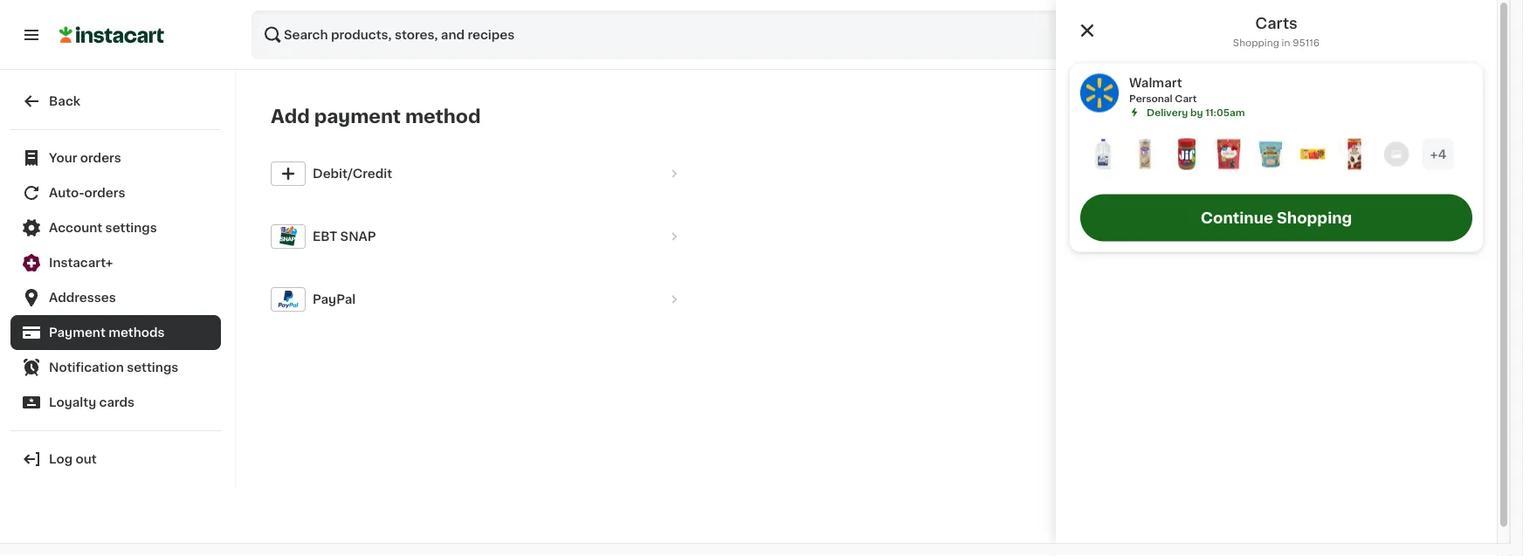 Task type: vqa. For each thing, say whether or not it's contained in the screenshot.
McCormick® Pure Almond Extract icon
yes



Task type: describe. For each thing, give the bounding box(es) containing it.
continue shopping
[[1201, 210, 1352, 225]]

account settings link
[[10, 210, 221, 245]]

great value sweetened dried cherries image
[[1213, 138, 1244, 170]]

11:05am
[[1205, 107, 1245, 117]]

items in cart element
[[1087, 138, 1465, 173]]

loyalty cards link
[[10, 385, 221, 420]]

notification
[[49, 362, 124, 374]]

95116
[[1293, 38, 1320, 47]]

auto-orders
[[49, 187, 125, 199]]

add payment method
[[271, 107, 481, 126]]

addresses
[[49, 292, 116, 304]]

carts
[[1255, 16, 1298, 31]]

shopping for carts
[[1233, 38, 1279, 47]]

your orders
[[49, 152, 121, 164]]

debit/credit button
[[264, 142, 700, 205]]

delivery
[[1147, 107, 1188, 117]]

back
[[49, 95, 80, 107]]

other items in cart note
[[1423, 138, 1454, 170]]

great value white organic sesame seed image
[[1129, 138, 1161, 170]]

carts shopping in 95116
[[1233, 16, 1320, 47]]

orders for your orders
[[80, 152, 121, 164]]

jif peanut butter spreads image
[[1171, 138, 1203, 170]]

ebt
[[313, 230, 337, 243]]

nestle toll house semi sweet chocolate chips image
[[1297, 138, 1328, 170]]

continue
[[1201, 210, 1273, 225]]

debit/credit
[[313, 168, 392, 180]]

account
[[49, 222, 102, 234]]

method
[[405, 107, 481, 126]]

Search field
[[252, 10, 1177, 59]]

in
[[1282, 38, 1290, 47]]

your
[[49, 152, 77, 164]]

addresses link
[[10, 280, 221, 315]]

settings for notification settings
[[127, 362, 178, 374]]

payment
[[314, 107, 401, 126]]

4
[[1438, 148, 1447, 160]]

cards
[[99, 396, 135, 409]]

orders for auto-orders
[[84, 187, 125, 199]]

account settings
[[49, 222, 157, 234]]

log out
[[49, 453, 97, 465]]



Task type: locate. For each thing, give the bounding box(es) containing it.
shopping down carts
[[1233, 38, 1279, 47]]

paypal
[[313, 293, 356, 306]]

continue shopping button
[[1080, 194, 1472, 241]]

out
[[76, 453, 97, 465]]

delivery by 11:05am
[[1147, 107, 1245, 117]]

cart
[[1175, 93, 1197, 103]]

notification settings
[[49, 362, 178, 374]]

bob's red mill old fashioned rolled oats, organic image
[[1255, 138, 1286, 170]]

shopping for continue
[[1277, 210, 1352, 225]]

add
[[271, 107, 310, 126]]

settings inside notification settings "link"
[[127, 362, 178, 374]]

orders up account settings
[[84, 187, 125, 199]]

mccormick® pure almond extract image
[[1339, 138, 1370, 170]]

walmart image
[[1080, 74, 1119, 112]]

1 vertical spatial shopping
[[1277, 210, 1352, 225]]

log out link
[[10, 442, 221, 477]]

instacart+
[[49, 257, 113, 269]]

instacart logo image
[[59, 24, 164, 45]]

+
[[1430, 148, 1438, 160]]

settings down the methods
[[127, 362, 178, 374]]

paypal link
[[264, 268, 700, 331]]

walmart
[[1129, 76, 1182, 89]]

settings inside account settings link
[[105, 222, 157, 234]]

settings down auto-orders link
[[105, 222, 157, 234]]

settings for account settings
[[105, 222, 157, 234]]

loyalty
[[49, 396, 96, 409]]

ebt snap
[[313, 230, 376, 243]]

loyalty cards
[[49, 396, 135, 409]]

personal
[[1129, 93, 1173, 103]]

payment methods link
[[10, 315, 221, 350]]

orders up auto-orders
[[80, 152, 121, 164]]

back link
[[10, 84, 221, 119]]

shopping down "nestle toll house semi sweet chocolate chips" image
[[1277, 210, 1352, 225]]

log
[[49, 453, 73, 465]]

instacart+ link
[[10, 245, 221, 280]]

settings
[[105, 222, 157, 234], [127, 362, 178, 374]]

0 vertical spatial orders
[[80, 152, 121, 164]]

shopping inside continue shopping button
[[1277, 210, 1352, 225]]

ebt snap button
[[264, 205, 700, 268]]

None search field
[[252, 10, 1177, 59]]

snap
[[340, 230, 376, 243]]

great value 2% reduced fat milk image
[[1087, 138, 1119, 170]]

methods
[[108, 327, 165, 339]]

0 vertical spatial settings
[[105, 222, 157, 234]]

payment
[[49, 327, 106, 339]]

orders
[[80, 152, 121, 164], [84, 187, 125, 199]]

shopping
[[1233, 38, 1279, 47], [1277, 210, 1352, 225]]

shopping inside carts shopping in 95116
[[1233, 38, 1279, 47]]

auto-orders link
[[10, 176, 221, 210]]

payment methods
[[49, 327, 165, 339]]

+ 4
[[1430, 148, 1447, 160]]

by
[[1190, 107, 1203, 117]]

auto-
[[49, 187, 84, 199]]

walmart personal cart
[[1129, 76, 1197, 103]]

1 vertical spatial orders
[[84, 187, 125, 199]]

notification settings link
[[10, 350, 221, 385]]

your orders link
[[10, 141, 221, 176]]

1 vertical spatial settings
[[127, 362, 178, 374]]

0 vertical spatial shopping
[[1233, 38, 1279, 47]]



